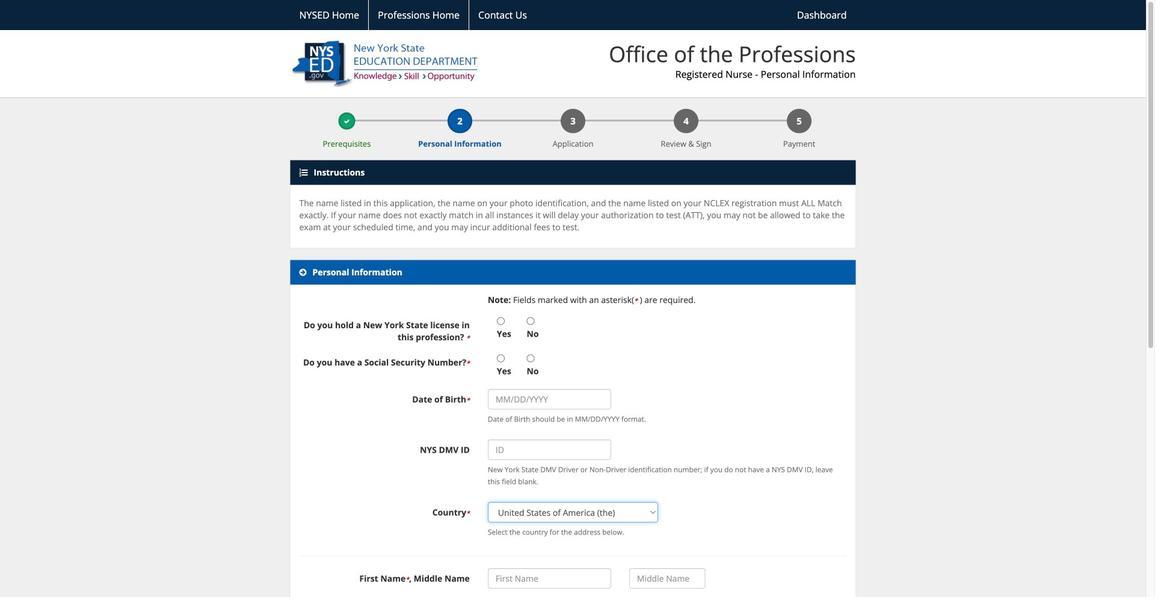 Task type: describe. For each thing, give the bounding box(es) containing it.
Middle Name text field
[[630, 569, 706, 589]]

First Name text field
[[488, 569, 612, 589]]



Task type: vqa. For each thing, say whether or not it's contained in the screenshot.
MM/DD/YYYY 'text field'
yes



Task type: locate. For each thing, give the bounding box(es) containing it.
ID text field
[[488, 440, 612, 461]]

MM/DD/YYYY text field
[[488, 390, 612, 410]]

check image
[[344, 119, 350, 125]]

None radio
[[497, 318, 505, 326]]

None radio
[[527, 318, 535, 326], [497, 355, 505, 363], [527, 355, 535, 363], [527, 318, 535, 326], [497, 355, 505, 363], [527, 355, 535, 363]]

arrow circle right image
[[300, 269, 307, 277]]

list ol image
[[300, 169, 308, 177]]



